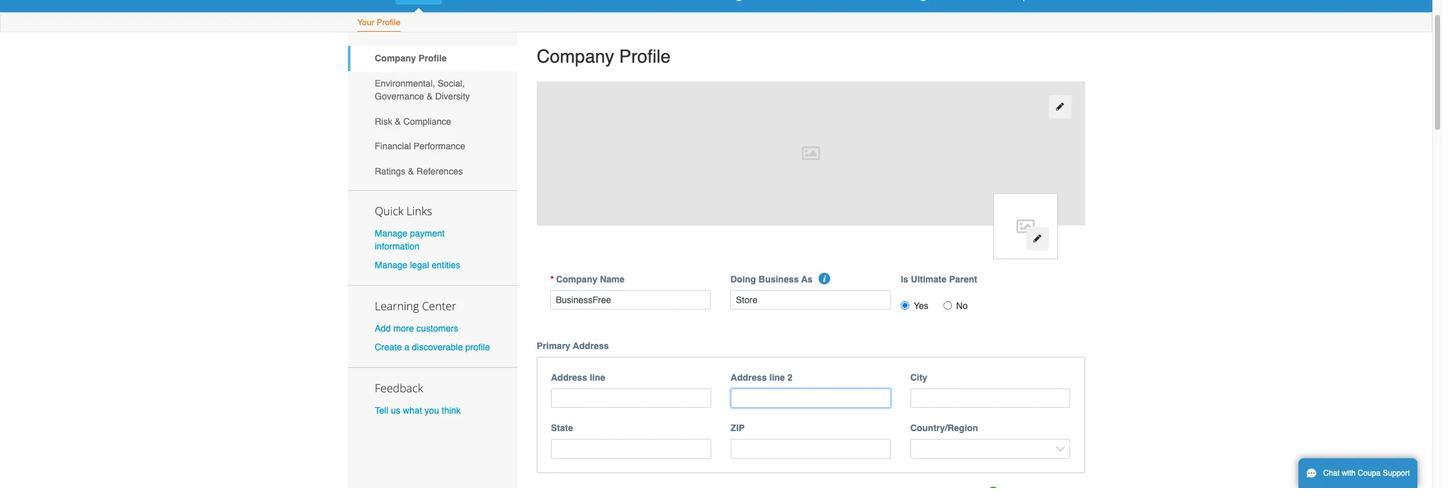 Task type: describe. For each thing, give the bounding box(es) containing it.
risk
[[375, 116, 392, 127]]

references
[[417, 166, 463, 177]]

2
[[788, 372, 793, 383]]

links
[[406, 203, 432, 218]]

*
[[550, 274, 554, 284]]

payment
[[410, 228, 445, 238]]

address line
[[551, 372, 605, 383]]

quick
[[375, 203, 404, 218]]

social,
[[438, 78, 465, 89]]

feedback
[[375, 380, 423, 396]]

line for address line 2
[[769, 372, 785, 383]]

address line 2
[[731, 372, 793, 383]]

quick links
[[375, 203, 432, 218]]

address for address line
[[551, 372, 587, 383]]

ratings & references
[[375, 166, 463, 177]]

background image
[[537, 81, 1085, 225]]

address for address line 2
[[731, 372, 767, 383]]

your
[[357, 17, 374, 27]]

diversity
[[435, 91, 470, 102]]

governance
[[375, 91, 424, 102]]

& inside environmental, social, governance & diversity
[[427, 91, 433, 102]]

line for address line
[[590, 372, 605, 383]]

risk & compliance link
[[348, 109, 517, 134]]

ratings
[[375, 166, 405, 177]]

state
[[551, 423, 573, 433]]

1 horizontal spatial company profile
[[537, 46, 671, 67]]

financial performance link
[[348, 134, 517, 159]]

State text field
[[551, 439, 711, 459]]

coupa
[[1358, 469, 1381, 478]]

no
[[956, 300, 968, 311]]

chat
[[1323, 469, 1340, 478]]

tell us what you think
[[375, 406, 461, 416]]

company profile link
[[348, 46, 517, 71]]

information
[[375, 241, 420, 251]]

environmental, social, governance & diversity link
[[348, 71, 517, 109]]

Address line text field
[[551, 388, 711, 408]]

think
[[442, 406, 461, 416]]

with
[[1342, 469, 1356, 478]]

support
[[1383, 469, 1410, 478]]

Address line 2 text field
[[731, 388, 891, 408]]

profile
[[465, 342, 490, 353]]

more
[[393, 323, 414, 334]]

profile for company profile link
[[419, 53, 447, 64]]

ultimate
[[911, 274, 947, 284]]

environmental, social, governance & diversity
[[375, 78, 470, 102]]



Task type: locate. For each thing, give the bounding box(es) containing it.
financial performance
[[375, 141, 465, 152]]

0 horizontal spatial profile
[[377, 17, 400, 27]]

learning center
[[375, 298, 456, 314]]

& inside risk & compliance link
[[395, 116, 401, 127]]

line
[[590, 372, 605, 383], [769, 372, 785, 383]]

discoverable
[[412, 342, 463, 353]]

manage legal entities
[[375, 260, 460, 270]]

City text field
[[910, 388, 1071, 408]]

entities
[[432, 260, 460, 270]]

city
[[910, 372, 927, 383]]

tell
[[375, 406, 388, 416]]

as
[[801, 274, 813, 284]]

customers
[[417, 323, 458, 334]]

& right the risk at the top
[[395, 116, 401, 127]]

2 line from the left
[[769, 372, 785, 383]]

environmental,
[[375, 78, 435, 89]]

company
[[537, 46, 614, 67], [375, 53, 416, 64], [556, 274, 597, 284]]

Doing Business As text field
[[730, 290, 891, 310]]

1 vertical spatial manage
[[375, 260, 407, 270]]

address left the 2
[[731, 372, 767, 383]]

0 horizontal spatial company profile
[[375, 53, 447, 64]]

add more customers link
[[375, 323, 458, 334]]

change image image for logo
[[1033, 234, 1042, 243]]

2 horizontal spatial &
[[427, 91, 433, 102]]

primary address
[[537, 341, 609, 351]]

ZIP text field
[[731, 439, 891, 459]]

1 line from the left
[[590, 372, 605, 383]]

manage payment information link
[[375, 228, 445, 251]]

line left the 2
[[769, 372, 785, 383]]

1 horizontal spatial &
[[408, 166, 414, 177]]

profile for your profile 'link'
[[377, 17, 400, 27]]

learning
[[375, 298, 419, 314]]

line up address line text box
[[590, 372, 605, 383]]

a
[[404, 342, 410, 353]]

0 vertical spatial change image image
[[1056, 102, 1065, 111]]

& for compliance
[[395, 116, 401, 127]]

add more customers
[[375, 323, 458, 334]]

create
[[375, 342, 402, 353]]

manage up 'information' at left
[[375, 228, 407, 238]]

add
[[375, 323, 391, 334]]

None radio
[[901, 301, 909, 310], [943, 301, 952, 310], [901, 301, 909, 310], [943, 301, 952, 310]]

0 vertical spatial &
[[427, 91, 433, 102]]

chat with coupa support button
[[1299, 459, 1418, 488]]

1 horizontal spatial profile
[[419, 53, 447, 64]]

your profile link
[[357, 15, 401, 32]]

manage down 'information' at left
[[375, 260, 407, 270]]

what
[[403, 406, 422, 416]]

0 vertical spatial manage
[[375, 228, 407, 238]]

compliance
[[403, 116, 451, 127]]

profile
[[377, 17, 400, 27], [619, 46, 671, 67], [419, 53, 447, 64]]

& right ratings
[[408, 166, 414, 177]]

manage payment information
[[375, 228, 445, 251]]

change image image
[[1056, 102, 1065, 111], [1033, 234, 1042, 243]]

address up address line
[[573, 341, 609, 351]]

profile inside 'link'
[[377, 17, 400, 27]]

0 horizontal spatial line
[[590, 372, 605, 383]]

1 horizontal spatial change image image
[[1056, 102, 1065, 111]]

2 vertical spatial &
[[408, 166, 414, 177]]

country/region
[[910, 423, 978, 433]]

1 vertical spatial change image image
[[1033, 234, 1042, 243]]

2 manage from the top
[[375, 260, 407, 270]]

2 horizontal spatial profile
[[619, 46, 671, 67]]

manage for manage payment information
[[375, 228, 407, 238]]

chat with coupa support
[[1323, 469, 1410, 478]]

your profile
[[357, 17, 400, 27]]

additional information image
[[819, 273, 830, 284]]

manage inside manage payment information
[[375, 228, 407, 238]]

parent
[[949, 274, 977, 284]]

1 vertical spatial &
[[395, 116, 401, 127]]

is ultimate parent
[[901, 274, 977, 284]]

0 horizontal spatial change image image
[[1033, 234, 1042, 243]]

primary
[[537, 341, 571, 351]]

tell us what you think button
[[375, 404, 461, 417]]

business
[[759, 274, 799, 284]]

ratings & references link
[[348, 159, 517, 184]]

risk & compliance
[[375, 116, 451, 127]]

is
[[901, 274, 908, 284]]

zip
[[731, 423, 745, 433]]

1 manage from the top
[[375, 228, 407, 238]]

* company name
[[550, 274, 625, 284]]

address
[[573, 341, 609, 351], [551, 372, 587, 383], [731, 372, 767, 383]]

company profile
[[537, 46, 671, 67], [375, 53, 447, 64]]

& inside ratings & references link
[[408, 166, 414, 177]]

performance
[[414, 141, 465, 152]]

you
[[425, 406, 439, 416]]

yes
[[914, 300, 929, 311]]

1 horizontal spatial line
[[769, 372, 785, 383]]

legal
[[410, 260, 429, 270]]

create a discoverable profile link
[[375, 342, 490, 353]]

change image image for background image
[[1056, 102, 1065, 111]]

financial
[[375, 141, 411, 152]]

doing business as
[[730, 274, 813, 284]]

manage legal entities link
[[375, 260, 460, 270]]

logo image
[[993, 193, 1058, 259]]

& left diversity
[[427, 91, 433, 102]]

create a discoverable profile
[[375, 342, 490, 353]]

us
[[391, 406, 400, 416]]

manage for manage legal entities
[[375, 260, 407, 270]]

& for references
[[408, 166, 414, 177]]

name
[[600, 274, 625, 284]]

None text field
[[550, 290, 711, 310]]

center
[[422, 298, 456, 314]]

&
[[427, 91, 433, 102], [395, 116, 401, 127], [408, 166, 414, 177]]

doing
[[730, 274, 756, 284]]

manage
[[375, 228, 407, 238], [375, 260, 407, 270]]

0 horizontal spatial &
[[395, 116, 401, 127]]

address down "primary address"
[[551, 372, 587, 383]]



Task type: vqa. For each thing, say whether or not it's contained in the screenshot.
third Heading from the top of the page
no



